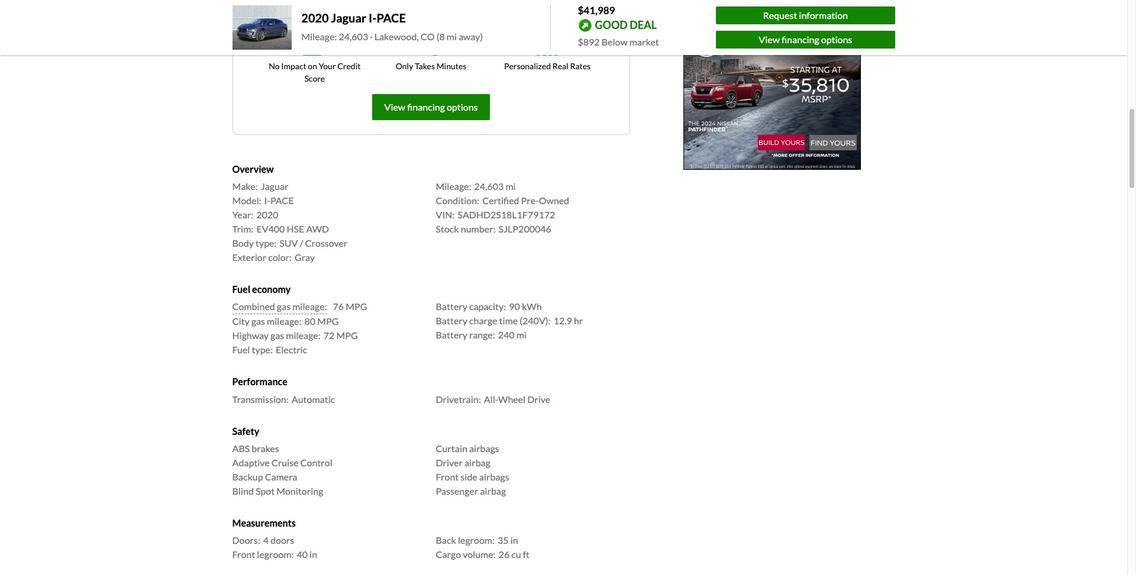 Task type: vqa. For each thing, say whether or not it's contained in the screenshot.
shoppers within . Shoppers can finance a vehicle purchase through a bank or credit union, and dealerships will often be able to source financing for shoppers as well. CarGurus recommends financing in advance of a dealership visit, which you can accomplish in seconds
no



Task type: describe. For each thing, give the bounding box(es) containing it.
·
[[370, 31, 373, 42]]

pace inside the 2020 jaguar i-pace mileage: 24,603 · lakewood, co (8 mi away)
[[377, 11, 406, 25]]

drive
[[528, 393, 551, 405]]

80
[[305, 316, 316, 327]]

only
[[396, 61, 413, 71]]

/
[[300, 237, 303, 249]]

jaguar for model:
[[261, 181, 289, 192]]

legroom: inside doors: 4 doors front legroom: 40 in
[[257, 549, 294, 560]]

blind
[[232, 485, 254, 496]]

co
[[421, 31, 435, 42]]

1 fuel from the top
[[232, 284, 250, 295]]

0 vertical spatial mileage:
[[293, 301, 327, 312]]

stock
[[436, 223, 459, 235]]

automatic
[[292, 393, 335, 405]]

exterior
[[232, 252, 266, 263]]

monitoring
[[277, 485, 323, 496]]

crossover
[[305, 237, 348, 249]]

condition:
[[436, 195, 480, 206]]

mi inside the 'mileage: 24,603 mi condition: certified pre-owned vin: sadhd2s18l1f79172 stock number: sjlp200046'
[[506, 181, 516, 192]]

transmission:
[[232, 393, 289, 405]]

in inside doors: 4 doors front legroom: 40 in
[[310, 549, 317, 560]]

1 vertical spatial airbags
[[479, 471, 509, 482]]

color:
[[268, 252, 292, 263]]

0 vertical spatial airbags
[[469, 443, 499, 454]]

capacity:
[[469, 301, 506, 312]]

in inside back legroom: 35 in cargo volume: 26 cu ft
[[511, 534, 518, 546]]

control
[[300, 457, 333, 468]]

$892
[[578, 36, 600, 47]]

camera
[[265, 471, 297, 482]]

combined gas mileage: 76 mpg city gas mileage: 80 mpg highway gas mileage: 72 mpg fuel type: electric
[[232, 301, 367, 355]]

i- inside the 2020 jaguar i-pace mileage: 24,603 · lakewood, co (8 mi away)
[[369, 11, 377, 25]]

takes
[[415, 61, 435, 71]]

no
[[269, 61, 280, 71]]

2 vertical spatial mileage:
[[286, 330, 321, 341]]

deal
[[630, 18, 657, 31]]

mi inside the 2020 jaguar i-pace mileage: 24,603 · lakewood, co (8 mi away)
[[447, 31, 457, 42]]

back legroom: 35 in cargo volume: 26 cu ft
[[436, 534, 530, 560]]

certified
[[483, 195, 519, 206]]

request
[[763, 9, 798, 21]]

front inside curtain airbags driver airbag front side airbags passenger airbag
[[436, 471, 459, 482]]

good
[[595, 18, 628, 31]]

ev400
[[257, 223, 285, 235]]

real
[[553, 61, 569, 71]]

1 vertical spatial mileage:
[[267, 316, 302, 327]]

2 vertical spatial mpg
[[336, 330, 358, 341]]

12.9
[[554, 315, 572, 326]]

gray
[[295, 252, 315, 263]]

sadhd2s18l1f79172
[[458, 209, 555, 220]]

doors
[[271, 534, 294, 546]]

combined
[[232, 301, 275, 312]]

curtain
[[436, 443, 468, 454]]

fuel economy
[[232, 284, 291, 295]]

electric
[[276, 344, 307, 355]]

cruise
[[272, 457, 299, 468]]

40
[[297, 549, 308, 560]]

pre-
[[521, 195, 539, 206]]

0 vertical spatial airbag
[[465, 457, 491, 468]]

(8
[[437, 31, 445, 42]]

advance
[[436, 11, 481, 25]]

away)
[[459, 31, 483, 42]]

passenger
[[436, 485, 478, 496]]

1 battery from the top
[[436, 301, 468, 312]]

3 battery from the top
[[436, 329, 468, 341]]

2020 inside the 2020 jaguar i-pace mileage: 24,603 · lakewood, co (8 mi away)
[[301, 11, 329, 25]]

battery capacity: 90 kwh battery charge time (240v): 12.9 hr battery range: 240 mi
[[436, 301, 583, 341]]

72
[[324, 330, 335, 341]]

spot
[[256, 485, 275, 496]]

abs brakes adaptive cruise control backup camera blind spot monitoring
[[232, 443, 333, 496]]

drivetrain:
[[436, 393, 481, 405]]

2020 jaguar i-pace mileage: 24,603 · lakewood, co (8 mi away)
[[301, 11, 483, 42]]

request information button
[[716, 6, 895, 24]]

rates
[[570, 61, 591, 71]]

market
[[630, 36, 659, 47]]

finance in advance
[[381, 11, 481, 25]]

drivetrain: all-wheel drive
[[436, 393, 551, 405]]

finance
[[381, 11, 422, 25]]

0 vertical spatial mpg
[[346, 301, 367, 312]]

90
[[509, 301, 520, 312]]

2 battery from the top
[[436, 315, 468, 326]]

lakewood,
[[375, 31, 419, 42]]

chevron right image
[[801, 0, 808, 7]]

76
[[333, 301, 344, 312]]

doors: 4 doors front legroom: 40 in
[[232, 534, 317, 560]]

vin:
[[436, 209, 455, 220]]

legroom: inside back legroom: 35 in cargo volume: 26 cu ft
[[458, 534, 495, 546]]

view for view financing options button to the right
[[759, 34, 780, 45]]

abs
[[232, 443, 250, 454]]

4
[[263, 534, 269, 546]]

measurements
[[232, 517, 296, 528]]

city
[[232, 316, 250, 327]]

request information
[[763, 9, 848, 21]]

personalized
[[504, 61, 551, 71]]

1 vertical spatial view financing options
[[384, 101, 478, 112]]

1 vertical spatial airbag
[[480, 485, 506, 496]]

$892 below market
[[578, 36, 659, 47]]

backup
[[232, 471, 263, 482]]

240
[[498, 329, 515, 341]]

no impact on your credit score
[[269, 61, 361, 83]]

transmission: automatic
[[232, 393, 335, 405]]



Task type: locate. For each thing, give the bounding box(es) containing it.
0 horizontal spatial i-
[[264, 195, 271, 206]]

0 horizontal spatial mileage:
[[301, 31, 337, 42]]

0 vertical spatial i-
[[369, 11, 377, 25]]

pace up the lakewood,
[[377, 11, 406, 25]]

1 horizontal spatial view
[[759, 34, 780, 45]]

1 vertical spatial jaguar
[[261, 181, 289, 192]]

i- up ·
[[369, 11, 377, 25]]

legroom: up volume:
[[458, 534, 495, 546]]

sjlp200046
[[499, 223, 552, 235]]

2020
[[301, 11, 329, 25], [256, 209, 278, 220]]

view financing options down request information button
[[759, 34, 853, 45]]

0 vertical spatial gas
[[277, 301, 291, 312]]

advertisement region
[[683, 22, 861, 170]]

1 horizontal spatial 24,603
[[474, 181, 504, 192]]

1 vertical spatial fuel
[[232, 344, 250, 355]]

model:
[[232, 195, 261, 206]]

gas
[[277, 301, 291, 312], [251, 316, 265, 327], [271, 330, 284, 341]]

1 vertical spatial options
[[447, 101, 478, 112]]

mileage:
[[293, 301, 327, 312], [267, 316, 302, 327], [286, 330, 321, 341]]

in right 35
[[511, 534, 518, 546]]

view financing options button down only takes minutes
[[372, 94, 490, 120]]

24,603 left ·
[[339, 31, 368, 42]]

1 horizontal spatial legroom:
[[458, 534, 495, 546]]

0 vertical spatial in
[[424, 11, 434, 25]]

24,603 up certified
[[474, 181, 504, 192]]

0 horizontal spatial legroom:
[[257, 549, 294, 560]]

2020 jaguar i-pace image
[[232, 5, 292, 50]]

1 vertical spatial legroom:
[[257, 549, 294, 560]]

performance
[[232, 376, 288, 387]]

airbags up side
[[469, 443, 499, 454]]

1 horizontal spatial front
[[436, 471, 459, 482]]

on
[[308, 61, 317, 71]]

chevron left image
[[737, 0, 744, 7]]

0 vertical spatial pace
[[377, 11, 406, 25]]

0 vertical spatial financing
[[782, 34, 820, 45]]

mileage: inside the 2020 jaguar i-pace mileage: 24,603 · lakewood, co (8 mi away)
[[301, 31, 337, 42]]

ft
[[523, 549, 530, 560]]

side
[[461, 471, 478, 482]]

personalized real rates
[[504, 61, 591, 71]]

driver
[[436, 457, 463, 468]]

mileage: left the 80
[[267, 316, 302, 327]]

front
[[436, 471, 459, 482], [232, 549, 255, 560]]

only takes minutes
[[396, 61, 467, 71]]

legroom: down doors
[[257, 549, 294, 560]]

cu
[[512, 549, 521, 560]]

0 vertical spatial options
[[821, 34, 853, 45]]

hr
[[574, 315, 583, 326]]

number:
[[461, 223, 496, 235]]

mileage: 24,603 mi condition: certified pre-owned vin: sadhd2s18l1f79172 stock number: sjlp200046
[[436, 181, 569, 235]]

mpg right 72
[[336, 330, 358, 341]]

0 horizontal spatial 24,603
[[339, 31, 368, 42]]

battery left the range:
[[436, 329, 468, 341]]

financing
[[782, 34, 820, 45], [407, 101, 445, 112]]

view down request
[[759, 34, 780, 45]]

2 fuel from the top
[[232, 344, 250, 355]]

1 horizontal spatial options
[[821, 34, 853, 45]]

type: inside combined gas mileage: 76 mpg city gas mileage: 80 mpg highway gas mileage: 72 mpg fuel type: electric
[[252, 344, 273, 355]]

curtain airbags driver airbag front side airbags passenger airbag
[[436, 443, 509, 496]]

make: jaguar model: i-pace year: 2020 trim: ev400 hse awd body type: suv / crossover exterior color: gray
[[232, 181, 348, 263]]

options down the minutes on the left top
[[447, 101, 478, 112]]

view down only
[[384, 101, 406, 112]]

airbag right passenger
[[480, 485, 506, 496]]

1 vertical spatial type:
[[252, 344, 273, 355]]

mpg right 76
[[346, 301, 367, 312]]

battery
[[436, 301, 468, 312], [436, 315, 468, 326], [436, 329, 468, 341]]

pace inside make: jaguar model: i-pace year: 2020 trim: ev400 hse awd body type: suv / crossover exterior color: gray
[[271, 195, 294, 206]]

1 vertical spatial battery
[[436, 315, 468, 326]]

mi right (8 on the left of the page
[[447, 31, 457, 42]]

jaguar for i-
[[331, 11, 367, 25]]

1 horizontal spatial pace
[[377, 11, 406, 25]]

mileage: up on
[[301, 31, 337, 42]]

credit
[[338, 61, 361, 71]]

jaguar inside make: jaguar model: i-pace year: 2020 trim: ev400 hse awd body type: suv / crossover exterior color: gray
[[261, 181, 289, 192]]

overview
[[232, 163, 274, 175]]

0 vertical spatial 24,603
[[339, 31, 368, 42]]

2 vertical spatial gas
[[271, 330, 284, 341]]

0 vertical spatial mi
[[447, 31, 457, 42]]

fuel
[[232, 284, 250, 295], [232, 344, 250, 355]]

24,603 inside the 'mileage: 24,603 mi condition: certified pre-owned vin: sadhd2s18l1f79172 stock number: sjlp200046'
[[474, 181, 504, 192]]

(240v):
[[520, 315, 551, 326]]

in
[[424, 11, 434, 25], [511, 534, 518, 546], [310, 549, 317, 560]]

0 horizontal spatial view financing options button
[[372, 94, 490, 120]]

0 horizontal spatial options
[[447, 101, 478, 112]]

mi
[[447, 31, 457, 42], [506, 181, 516, 192], [517, 329, 527, 341]]

fuel down highway
[[232, 344, 250, 355]]

$41,989
[[578, 4, 615, 17]]

jaguar down overview on the left
[[261, 181, 289, 192]]

charge
[[469, 315, 498, 326]]

1 vertical spatial view financing options button
[[372, 94, 490, 120]]

view financing options button down request information button
[[716, 31, 895, 48]]

owned
[[539, 195, 569, 206]]

2 horizontal spatial in
[[511, 534, 518, 546]]

1 vertical spatial mpg
[[317, 316, 339, 327]]

1 vertical spatial in
[[511, 534, 518, 546]]

mpg
[[346, 301, 367, 312], [317, 316, 339, 327], [336, 330, 358, 341]]

view
[[759, 34, 780, 45], [384, 101, 406, 112]]

0 vertical spatial view financing options
[[759, 34, 853, 45]]

0 vertical spatial view
[[759, 34, 780, 45]]

1 horizontal spatial jaguar
[[331, 11, 367, 25]]

type: down 'ev400'
[[256, 237, 277, 249]]

options down 'information'
[[821, 34, 853, 45]]

0 vertical spatial battery
[[436, 301, 468, 312]]

type: inside make: jaguar model: i-pace year: 2020 trim: ev400 hse awd body type: suv / crossover exterior color: gray
[[256, 237, 277, 249]]

score
[[305, 73, 325, 83]]

back
[[436, 534, 456, 546]]

1 vertical spatial front
[[232, 549, 255, 560]]

0 horizontal spatial view
[[384, 101, 406, 112]]

hse
[[287, 223, 304, 235]]

kwh
[[522, 301, 542, 312]]

1 vertical spatial view
[[384, 101, 406, 112]]

jaguar inside the 2020 jaguar i-pace mileage: 24,603 · lakewood, co (8 mi away)
[[331, 11, 367, 25]]

0 vertical spatial 2020
[[301, 11, 329, 25]]

below
[[602, 36, 628, 47]]

0 vertical spatial type:
[[256, 237, 277, 249]]

fuel up combined in the bottom left of the page
[[232, 284, 250, 295]]

0 horizontal spatial view financing options
[[384, 101, 478, 112]]

financing down request information button
[[782, 34, 820, 45]]

0 vertical spatial mileage:
[[301, 31, 337, 42]]

0 vertical spatial jaguar
[[331, 11, 367, 25]]

front down the doors:
[[232, 549, 255, 560]]

i-
[[369, 11, 377, 25], [264, 195, 271, 206]]

i- inside make: jaguar model: i-pace year: 2020 trim: ev400 hse awd body type: suv / crossover exterior color: gray
[[264, 195, 271, 206]]

2020 inside make: jaguar model: i-pace year: 2020 trim: ev400 hse awd body type: suv / crossover exterior color: gray
[[256, 209, 278, 220]]

airbags right side
[[479, 471, 509, 482]]

airbag
[[465, 457, 491, 468], [480, 485, 506, 496]]

0 horizontal spatial in
[[310, 549, 317, 560]]

mi up certified
[[506, 181, 516, 192]]

body
[[232, 237, 254, 249]]

0 vertical spatial view financing options button
[[716, 31, 895, 48]]

financing down takes
[[407, 101, 445, 112]]

information
[[799, 9, 848, 21]]

airbags
[[469, 443, 499, 454], [479, 471, 509, 482]]

24,603 inside the 2020 jaguar i-pace mileage: 24,603 · lakewood, co (8 mi away)
[[339, 31, 368, 42]]

i- right model:
[[264, 195, 271, 206]]

2 vertical spatial in
[[310, 549, 317, 560]]

jaguar up credit
[[331, 11, 367, 25]]

mpg up 72
[[317, 316, 339, 327]]

1 vertical spatial gas
[[251, 316, 265, 327]]

battery left charge
[[436, 315, 468, 326]]

35
[[498, 534, 509, 546]]

wheel
[[498, 393, 526, 405]]

front inside doors: 4 doors front legroom: 40 in
[[232, 549, 255, 560]]

adaptive
[[232, 457, 270, 468]]

cargo
[[436, 549, 461, 560]]

trim:
[[232, 223, 254, 235]]

gas down economy
[[277, 301, 291, 312]]

view financing options
[[759, 34, 853, 45], [384, 101, 478, 112]]

2 horizontal spatial mi
[[517, 329, 527, 341]]

your
[[319, 61, 336, 71]]

1 vertical spatial pace
[[271, 195, 294, 206]]

0 horizontal spatial jaguar
[[261, 181, 289, 192]]

1 vertical spatial mi
[[506, 181, 516, 192]]

mileage: up the 80
[[293, 301, 327, 312]]

0 horizontal spatial mi
[[447, 31, 457, 42]]

1 horizontal spatial mileage:
[[436, 181, 471, 192]]

airbag up side
[[465, 457, 491, 468]]

gas down combined in the bottom left of the page
[[251, 316, 265, 327]]

type: down highway
[[252, 344, 273, 355]]

1 horizontal spatial view financing options button
[[716, 31, 895, 48]]

impact
[[281, 61, 306, 71]]

1 horizontal spatial 2020
[[301, 11, 329, 25]]

1 horizontal spatial in
[[424, 11, 434, 25]]

gas up the electric
[[271, 330, 284, 341]]

awd
[[306, 223, 329, 235]]

mileage: up condition:
[[436, 181, 471, 192]]

0 horizontal spatial 2020
[[256, 209, 278, 220]]

1 vertical spatial 2020
[[256, 209, 278, 220]]

front down the driver
[[436, 471, 459, 482]]

mileage: down the 80
[[286, 330, 321, 341]]

view for leftmost view financing options button
[[384, 101, 406, 112]]

2020 up on
[[301, 11, 329, 25]]

volume:
[[463, 549, 496, 560]]

economy
[[252, 284, 291, 295]]

2020 up 'ev400'
[[256, 209, 278, 220]]

view financing options button
[[716, 31, 895, 48], [372, 94, 490, 120]]

range:
[[469, 329, 495, 341]]

view financing options down only takes minutes
[[384, 101, 478, 112]]

in up co
[[424, 11, 434, 25]]

mileage: inside the 'mileage: 24,603 mi condition: certified pre-owned vin: sadhd2s18l1f79172 stock number: sjlp200046'
[[436, 181, 471, 192]]

1 vertical spatial mileage:
[[436, 181, 471, 192]]

0 horizontal spatial financing
[[407, 101, 445, 112]]

doors:
[[232, 534, 260, 546]]

1 vertical spatial i-
[[264, 195, 271, 206]]

2 vertical spatial battery
[[436, 329, 468, 341]]

mi inside battery capacity: 90 kwh battery charge time (240v): 12.9 hr battery range: 240 mi
[[517, 329, 527, 341]]

0 vertical spatial fuel
[[232, 284, 250, 295]]

pace up 'ev400'
[[271, 195, 294, 206]]

1 horizontal spatial financing
[[782, 34, 820, 45]]

fuel inside combined gas mileage: 76 mpg city gas mileage: 80 mpg highway gas mileage: 72 mpg fuel type: electric
[[232, 344, 250, 355]]

1 vertical spatial financing
[[407, 101, 445, 112]]

1 horizontal spatial mi
[[506, 181, 516, 192]]

0 vertical spatial legroom:
[[458, 534, 495, 546]]

highway
[[232, 330, 269, 341]]

0 horizontal spatial front
[[232, 549, 255, 560]]

mileage:
[[301, 31, 337, 42], [436, 181, 471, 192]]

in right 40
[[310, 549, 317, 560]]

2 vertical spatial mi
[[517, 329, 527, 341]]

battery left capacity:
[[436, 301, 468, 312]]

26
[[499, 549, 510, 560]]

options
[[821, 34, 853, 45], [447, 101, 478, 112]]

mi right '240'
[[517, 329, 527, 341]]

1 horizontal spatial i-
[[369, 11, 377, 25]]

1 vertical spatial 24,603
[[474, 181, 504, 192]]

0 horizontal spatial pace
[[271, 195, 294, 206]]

1 horizontal spatial view financing options
[[759, 34, 853, 45]]

0 vertical spatial front
[[436, 471, 459, 482]]



